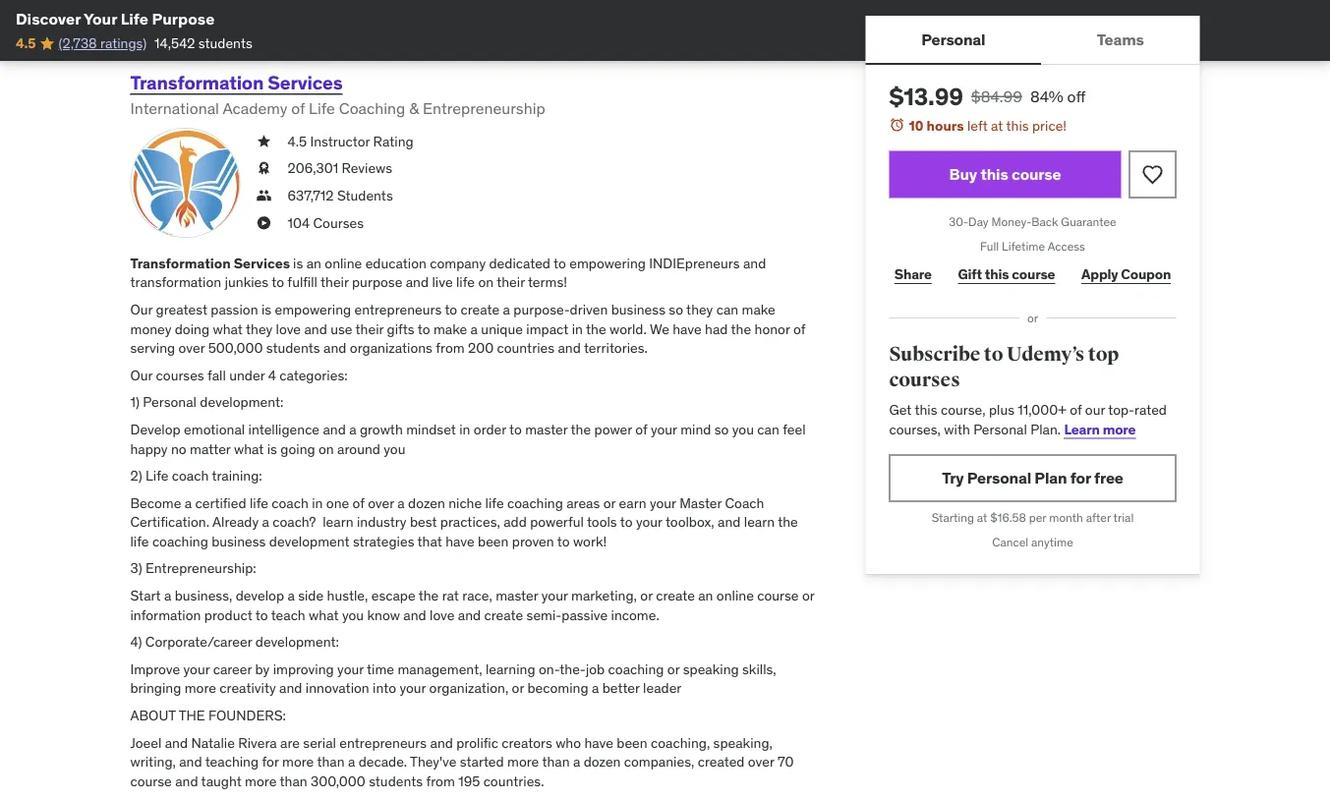 Task type: locate. For each thing, give the bounding box(es) containing it.
than up 300,000
[[317, 753, 345, 771]]

of right the academy
[[291, 98, 305, 119]]

what down passion
[[213, 320, 243, 338]]

to left the udemy's
[[984, 343, 1003, 367]]

2 vertical spatial in
[[312, 494, 323, 512]]

online
[[325, 254, 362, 272], [717, 587, 754, 605]]

0 horizontal spatial on
[[319, 440, 334, 458]]

0 vertical spatial you
[[732, 421, 754, 438]]

have down practices,
[[446, 533, 475, 550]]

entrepreneurs
[[354, 301, 442, 318], [340, 734, 427, 752]]

order
[[474, 421, 506, 438]]

0 horizontal spatial can
[[717, 301, 739, 318]]

that
[[417, 533, 442, 550]]

serial
[[303, 734, 336, 752]]

2 horizontal spatial coaching
[[608, 660, 664, 678]]

our up money
[[130, 301, 153, 318]]

courses
[[313, 214, 364, 231]]

1 vertical spatial over
[[368, 494, 394, 512]]

at left $16.58
[[977, 510, 988, 526]]

life inside the transformation services international academy of life coaching & entrepreneurship
[[309, 98, 335, 119]]

1 vertical spatial at
[[977, 510, 988, 526]]

this right gift
[[985, 265, 1009, 283]]

1 vertical spatial life
[[309, 98, 335, 119]]

0 horizontal spatial 4.5
[[16, 34, 36, 52]]

been up companies,
[[617, 734, 648, 752]]

1 vertical spatial coaching
[[152, 533, 208, 550]]

online up purpose
[[325, 254, 362, 272]]

2 horizontal spatial than
[[542, 753, 570, 771]]

dedicated
[[489, 254, 551, 272]]

this inside get this course, plus 11,000+ of our top-rated courses, with personal plan.
[[915, 401, 938, 419]]

0 vertical spatial is
[[293, 254, 303, 272]]

money
[[130, 320, 171, 338]]

by
[[255, 660, 270, 678]]

so right mind
[[715, 421, 729, 438]]

0 vertical spatial services
[[268, 71, 343, 94]]

personal up develop
[[143, 393, 197, 411]]

2 vertical spatial what
[[309, 606, 339, 624]]

transformation for transformation services international academy of life coaching & entrepreneurship
[[130, 71, 264, 94]]

on down company in the left top of the page
[[478, 273, 494, 291]]

over up industry in the bottom of the page
[[368, 494, 394, 512]]

1 vertical spatial have
[[446, 533, 475, 550]]

an inside is an online education company dedicated to empowering indiepreneurs and transformation junkies to fulfill their purpose and live life on their terms!
[[306, 254, 321, 272]]

0 vertical spatial empowering
[[570, 254, 646, 272]]

0 vertical spatial development:
[[200, 393, 284, 411]]

1 horizontal spatial students
[[266, 339, 320, 357]]

xsmall image for 637,712 students
[[256, 186, 272, 205]]

better
[[603, 680, 640, 697]]

dozen left companies,
[[584, 753, 621, 771]]

empowering down "fulfill"
[[275, 301, 351, 318]]

1 vertical spatial coach
[[272, 494, 309, 512]]

2 horizontal spatial you
[[732, 421, 754, 438]]

junkies
[[225, 273, 269, 291]]

the down the feel
[[778, 513, 798, 531]]

coaching down certification.
[[152, 533, 208, 550]]

per
[[1029, 510, 1047, 526]]

to down powerful
[[557, 533, 570, 550]]

2 vertical spatial students
[[369, 772, 423, 790]]

1 horizontal spatial than
[[317, 753, 345, 771]]

you down hustle,
[[342, 606, 364, 624]]

buy
[[949, 164, 977, 184]]

to right gifts
[[418, 320, 430, 338]]

4.5 for 4.5
[[16, 34, 36, 52]]

can left the feel
[[757, 421, 780, 438]]

personal up $13.99
[[922, 29, 986, 49]]

4.5 instructor rating
[[288, 132, 414, 150]]

teams
[[1097, 29, 1144, 49]]

founders:
[[209, 707, 286, 725]]

for left the free
[[1071, 468, 1091, 488]]

and left live
[[406, 273, 429, 291]]

create up unique
[[461, 301, 500, 318]]

instructor
[[310, 132, 370, 150]]

online inside is an online education company dedicated to empowering indiepreneurs and transformation junkies to fulfill their purpose and live life on their terms!
[[325, 254, 362, 272]]

0 vertical spatial so
[[669, 301, 683, 318]]

than down who
[[542, 753, 570, 771]]

and down impact
[[558, 339, 581, 357]]

less
[[169, 19, 195, 37]]

more down the teaching
[[245, 772, 277, 790]]

2 vertical spatial you
[[342, 606, 364, 624]]

195
[[458, 772, 480, 790]]

learn down coach
[[744, 513, 775, 531]]

into
[[373, 680, 396, 697]]

passion
[[211, 301, 258, 318]]

the
[[586, 320, 606, 338], [731, 320, 751, 338], [571, 421, 591, 438], [778, 513, 798, 531], [419, 587, 439, 605]]

master
[[680, 494, 722, 512]]

courses down subscribe
[[889, 368, 960, 392]]

their right "fulfill"
[[321, 273, 349, 291]]

your
[[651, 421, 677, 438], [650, 494, 676, 512], [636, 513, 663, 531], [542, 587, 568, 605], [183, 660, 210, 678], [337, 660, 364, 678], [400, 680, 426, 697]]

alarm image
[[889, 117, 905, 133]]

an up speaking
[[698, 587, 713, 605]]

is down the intelligence
[[267, 440, 277, 458]]

1 vertical spatial for
[[262, 753, 279, 771]]

power
[[594, 421, 632, 438]]

unique
[[481, 320, 523, 338]]

than down are
[[280, 772, 307, 790]]

business up world.
[[611, 301, 666, 318]]

driven
[[570, 301, 608, 318]]

to
[[554, 254, 566, 272], [272, 273, 284, 291], [445, 301, 457, 318], [418, 320, 430, 338], [984, 343, 1003, 367], [509, 421, 522, 438], [620, 513, 633, 531], [557, 533, 570, 550], [255, 606, 268, 624]]

30-day money-back guarantee full lifetime access
[[949, 214, 1117, 254]]

entrepreneurs up gifts
[[354, 301, 442, 318]]

0 horizontal spatial an
[[306, 254, 321, 272]]

1 horizontal spatial their
[[356, 320, 384, 338]]

joeel
[[130, 734, 162, 752]]

coach down no
[[172, 467, 209, 485]]

mind
[[681, 421, 711, 438]]

rivera
[[238, 734, 277, 752]]

1 vertical spatial entrepreneurs
[[340, 734, 427, 752]]

xsmall image
[[199, 20, 214, 36], [256, 132, 272, 151], [256, 186, 272, 205], [256, 213, 272, 232]]

over left 70
[[748, 753, 774, 771]]

students up transformation services link
[[198, 34, 252, 52]]

0 vertical spatial have
[[673, 320, 702, 338]]

education
[[365, 254, 427, 272]]

104 courses
[[288, 214, 364, 231]]

2 horizontal spatial their
[[497, 273, 525, 291]]

0 vertical spatial they
[[686, 301, 713, 318]]

decade.
[[359, 753, 407, 771]]

2 vertical spatial create
[[484, 606, 523, 624]]

this up courses,
[[915, 401, 938, 419]]

xsmall image for 4.5 instructor rating
[[256, 132, 272, 151]]

1 horizontal spatial 4.5
[[288, 132, 307, 150]]

1 vertical spatial 4.5
[[288, 132, 307, 150]]

1 our from the top
[[130, 301, 153, 318]]

this right the buy
[[981, 164, 1009, 184]]

you down growth
[[384, 440, 406, 458]]

emotional
[[184, 421, 245, 438]]

1 horizontal spatial in
[[459, 421, 470, 438]]

gifts
[[387, 320, 415, 338]]

to down develop
[[255, 606, 268, 624]]

coaching,
[[651, 734, 710, 752]]

life up ratings)
[[121, 8, 148, 29]]

transformation up international
[[130, 71, 264, 94]]

206,301
[[288, 159, 338, 177]]

in left one
[[312, 494, 323, 512]]

and down escape
[[403, 606, 426, 624]]

1 horizontal spatial empowering
[[570, 254, 646, 272]]

transformation inside the transformation services international academy of life coaching & entrepreneurship
[[130, 71, 264, 94]]

started
[[460, 753, 504, 771]]

0 vertical spatial transformation
[[130, 71, 264, 94]]

and right the indiepreneurs
[[743, 254, 766, 272]]

online inside our greatest passion is empowering entrepreneurs to create a purpose-driven business so they can make money doing what they love and use their gifts to make a unique impact in the world. we have had the honor of serving over 500,000 students and organizations from 200 countries and territories. our courses fall under 4 categories: 1) personal development: develop emotional intelligence and a growth mindset in order to master the power of your mind so you can feel happy no matter what is going on around you 2) life coach training: become a certified life coach in one of over a dozen niche life coaching areas or earn your master coach certification. already a coach?  learn industry best practices, add powerful tools to your toolbox, and learn the life coaching business development strategies that have been proven to work! 3) entrepreneurship: start a business, develop a side hustle, escape the rat race, master your marketing, or create an online course or information product to teach what you know and love and create semi-passive income. 4) corporate/career development: improve your career by improving your time management, learning on-the-job coaching or speaking skills, bringing more creativity and innovation into your organization, or becoming a better leader about the founders: joeel and natalie rivera are serial entrepreneurs and prolific creators who have been coaching, speaking, writing, and teaching for more than a decade. they've started more than a dozen companies, created over 70 course and taught more than 300,000 students from 195 countries.
[[717, 587, 754, 605]]

from left 200
[[436, 339, 465, 357]]

0 horizontal spatial business
[[212, 533, 266, 550]]

their
[[321, 273, 349, 291], [497, 273, 525, 291], [356, 320, 384, 338]]

and down natalie
[[179, 753, 202, 771]]

terms!
[[528, 273, 567, 291]]

0 vertical spatial make
[[742, 301, 776, 318]]

a down who
[[573, 753, 580, 771]]

0 horizontal spatial you
[[342, 606, 364, 624]]

a up "teach"
[[288, 587, 295, 605]]

1 vertical spatial transformation
[[130, 254, 231, 272]]

for inside our greatest passion is empowering entrepreneurs to create a purpose-driven business so they can make money doing what they love and use their gifts to make a unique impact in the world. we have had the honor of serving over 500,000 students and organizations from 200 countries and territories. our courses fall under 4 categories: 1) personal development: develop emotional intelligence and a growth mindset in order to master the power of your mind so you can feel happy no matter what is going on around you 2) life coach training: become a certified life coach in one of over a dozen niche life coaching areas or earn your master coach certification. already a coach?  learn industry best practices, add powerful tools to your toolbox, and learn the life coaching business development strategies that have been proven to work! 3) entrepreneurship: start a business, develop a side hustle, escape the rat race, master your marketing, or create an online course or information product to teach what you know and love and create semi-passive income. 4) corporate/career development: improve your career by improving your time management, learning on-the-job coaching or speaking skills, bringing more creativity and innovation into your organization, or becoming a better leader about the founders: joeel and natalie rivera are serial entrepreneurs and prolific creators who have been coaching, speaking, writing, and teaching for more than a decade. they've started more than a dozen companies, created over 70 course and taught more than 300,000 students from 195 countries.
[[262, 753, 279, 771]]

discover your life purpose
[[16, 8, 215, 29]]

0 vertical spatial for
[[1071, 468, 1091, 488]]

powerful
[[530, 513, 584, 531]]

0 horizontal spatial in
[[312, 494, 323, 512]]

fall
[[208, 366, 226, 384]]

xsmall image down xsmall icon
[[256, 186, 272, 205]]

life inside is an online education company dedicated to empowering indiepreneurs and transformation junkies to fulfill their purpose and live life on their terms!
[[456, 273, 475, 291]]

xsmall image
[[256, 159, 272, 178]]

0 horizontal spatial make
[[434, 320, 467, 338]]

personal down plus
[[974, 420, 1027, 438]]

countries.
[[483, 772, 544, 790]]

0 vertical spatial an
[[306, 254, 321, 272]]

for down rivera
[[262, 753, 279, 771]]

one
[[326, 494, 349, 512]]

niche
[[449, 494, 482, 512]]

you right mind
[[732, 421, 754, 438]]

1 horizontal spatial love
[[430, 606, 455, 624]]

learn more link
[[1064, 420, 1136, 438]]

2 transformation from the top
[[130, 254, 231, 272]]

access
[[1048, 239, 1086, 254]]

0 horizontal spatial coaching
[[152, 533, 208, 550]]

this for get
[[915, 401, 938, 419]]

make up honor on the right
[[742, 301, 776, 318]]

what down side
[[309, 606, 339, 624]]

at inside starting at $16.58 per month after trial cancel anytime
[[977, 510, 988, 526]]

transformation services international academy of life coaching & entrepreneurship
[[130, 71, 545, 119]]

0 horizontal spatial online
[[325, 254, 362, 272]]

0 horizontal spatial at
[[977, 510, 988, 526]]

love down the rat
[[430, 606, 455, 624]]

1 horizontal spatial online
[[717, 587, 754, 605]]

gift this course link
[[953, 255, 1061, 294]]

on inside our greatest passion is empowering entrepreneurs to create a purpose-driven business so they can make money doing what they love and use their gifts to make a unique impact in the world. we have had the honor of serving over 500,000 students and organizations from 200 countries and territories. our courses fall under 4 categories: 1) personal development: develop emotional intelligence and a growth mindset in order to master the power of your mind so you can feel happy no matter what is going on around you 2) life coach training: become a certified life coach in one of over a dozen niche life coaching areas or earn your master coach certification. already a coach?  learn industry best practices, add powerful tools to your toolbox, and learn the life coaching business development strategies that have been proven to work! 3) entrepreneurship: start a business, develop a side hustle, escape the rat race, master your marketing, or create an online course or information product to teach what you know and love and create semi-passive income. 4) corporate/career development: improve your career by improving your time management, learning on-the-job coaching or speaking skills, bringing more creativity and innovation into your organization, or becoming a better leader about the founders: joeel and natalie rivera are serial entrepreneurs and prolific creators who have been coaching, speaking, writing, and teaching for more than a decade. they've started more than a dozen companies, created over 70 course and taught more than 300,000 students from 195 countries.
[[319, 440, 334, 458]]

1 horizontal spatial for
[[1071, 468, 1091, 488]]

1 horizontal spatial on
[[478, 273, 494, 291]]

start
[[130, 587, 161, 605]]

of inside the transformation services international academy of life coaching & entrepreneurship
[[291, 98, 305, 119]]

who
[[556, 734, 581, 752]]

happy
[[130, 440, 168, 458]]

countries
[[497, 339, 555, 357]]

make down live
[[434, 320, 467, 338]]

0 vertical spatial entrepreneurs
[[354, 301, 442, 318]]

have right the we
[[673, 320, 702, 338]]

1 vertical spatial master
[[496, 587, 538, 605]]

have
[[673, 320, 702, 338], [446, 533, 475, 550], [585, 734, 614, 752]]

0 horizontal spatial they
[[246, 320, 273, 338]]

money-
[[992, 214, 1032, 230]]

10
[[909, 117, 924, 134]]

try personal plan for free link
[[889, 455, 1177, 502]]

1 vertical spatial online
[[717, 587, 754, 605]]

services inside the transformation services international academy of life coaching & entrepreneurship
[[268, 71, 343, 94]]

mindset
[[406, 421, 456, 438]]

transformation up the transformation
[[130, 254, 231, 272]]

a up 300,000
[[348, 753, 355, 771]]

transformation services
[[130, 254, 293, 272]]

1)
[[130, 393, 140, 411]]

1 vertical spatial empowering
[[275, 301, 351, 318]]

on right going
[[319, 440, 334, 458]]

are
[[280, 734, 300, 752]]

buy this course
[[949, 164, 1061, 184]]

4.5 down the discover
[[16, 34, 36, 52]]

0 vertical spatial 4.5
[[16, 34, 36, 52]]

0 vertical spatial at
[[991, 117, 1003, 134]]

the down driven
[[586, 320, 606, 338]]

been down add
[[478, 533, 509, 550]]

0 horizontal spatial empowering
[[275, 301, 351, 318]]

1 transformation from the top
[[130, 71, 264, 94]]

they up had
[[686, 301, 713, 318]]

0 vertical spatial students
[[198, 34, 252, 52]]

business down already
[[212, 533, 266, 550]]

1 vertical spatial what
[[234, 440, 264, 458]]

0 horizontal spatial their
[[321, 273, 349, 291]]

in
[[572, 320, 583, 338], [459, 421, 470, 438], [312, 494, 323, 512]]

2 horizontal spatial over
[[748, 753, 774, 771]]

a down job
[[592, 680, 599, 697]]

1 horizontal spatial an
[[698, 587, 713, 605]]

show
[[130, 19, 166, 37]]

1 vertical spatial our
[[130, 366, 153, 384]]

writing,
[[130, 753, 176, 771]]

300,000
[[311, 772, 366, 790]]

certification.
[[130, 513, 209, 531]]

1 vertical spatial an
[[698, 587, 713, 605]]

4)
[[130, 633, 142, 651]]

0 vertical spatial on
[[478, 273, 494, 291]]

1 horizontal spatial over
[[368, 494, 394, 512]]

you
[[732, 421, 754, 438], [384, 440, 406, 458], [342, 606, 364, 624]]

students up categories:
[[266, 339, 320, 357]]

speaking
[[683, 660, 739, 678]]

side
[[298, 587, 324, 605]]

our up 1)
[[130, 366, 153, 384]]

xsmall image inside 'show less' button
[[199, 20, 214, 36]]

personal inside get this course, plus 11,000+ of our top-rated courses, with personal plan.
[[974, 420, 1027, 438]]

empowering up driven
[[570, 254, 646, 272]]

0 horizontal spatial dozen
[[408, 494, 445, 512]]

tab list
[[866, 16, 1200, 65]]

love down "fulfill"
[[276, 320, 301, 338]]

in down driven
[[572, 320, 583, 338]]

around
[[337, 440, 380, 458]]

2 vertical spatial coaching
[[608, 660, 664, 678]]

empowering inside is an online education company dedicated to empowering indiepreneurs and transformation junkies to fulfill their purpose and live life on their terms!
[[570, 254, 646, 272]]

created
[[698, 753, 745, 771]]

create
[[461, 301, 500, 318], [656, 587, 695, 605], [484, 606, 523, 624]]

course inside 'button'
[[1012, 164, 1061, 184]]

apply coupon button
[[1076, 255, 1177, 294]]

this inside 'button'
[[981, 164, 1009, 184]]

1 horizontal spatial learn
[[744, 513, 775, 531]]

2 vertical spatial over
[[748, 753, 774, 771]]

life right 2)
[[146, 467, 169, 485]]

so up the we
[[669, 301, 683, 318]]

1 vertical spatial dozen
[[584, 753, 621, 771]]

1 horizontal spatial they
[[686, 301, 713, 318]]

natalie
[[191, 734, 235, 752]]

1 vertical spatial services
[[234, 254, 290, 272]]

1 vertical spatial business
[[212, 533, 266, 550]]

1 vertical spatial can
[[757, 421, 780, 438]]

best
[[410, 513, 437, 531]]

time
[[367, 660, 394, 678]]

about
[[130, 707, 176, 725]]

product
[[204, 606, 252, 624]]

2 horizontal spatial students
[[369, 772, 423, 790]]

love
[[276, 320, 301, 338], [430, 606, 455, 624]]

1 vertical spatial make
[[434, 320, 467, 338]]

0 horizontal spatial love
[[276, 320, 301, 338]]

discover
[[16, 8, 81, 29]]



Task type: vqa. For each thing, say whether or not it's contained in the screenshot.
Udemy Business at the right of page
no



Task type: describe. For each thing, give the bounding box(es) containing it.
top
[[1088, 343, 1119, 367]]

1 vertical spatial been
[[617, 734, 648, 752]]

under
[[229, 366, 265, 384]]

courses inside the subscribe to udemy's top courses
[[889, 368, 960, 392]]

2 vertical spatial is
[[267, 440, 277, 458]]

your left mind
[[651, 421, 677, 438]]

improve
[[130, 660, 180, 678]]

earn
[[619, 494, 647, 512]]

xsmall image for 104 courses
[[256, 213, 272, 232]]

already
[[212, 513, 259, 531]]

0 vertical spatial master
[[525, 421, 568, 438]]

1 vertical spatial create
[[656, 587, 695, 605]]

1 vertical spatial is
[[261, 301, 271, 318]]

full
[[980, 239, 999, 254]]

the
[[179, 707, 205, 725]]

gift
[[958, 265, 982, 283]]

speaking,
[[713, 734, 773, 752]]

services for transformation services international academy of life coaching & entrepreneurship
[[268, 71, 343, 94]]

2 vertical spatial have
[[585, 734, 614, 752]]

transformation services image
[[130, 128, 240, 238]]

courses inside our greatest passion is empowering entrepreneurs to create a purpose-driven business so they can make money doing what they love and use their gifts to make a unique impact in the world. we have had the honor of serving over 500,000 students and organizations from 200 countries and territories. our courses fall under 4 categories: 1) personal development: develop emotional intelligence and a growth mindset in order to master the power of your mind so you can feel happy no matter what is going on around you 2) life coach training: become a certified life coach in one of over a dozen niche life coaching areas or earn your master coach certification. already a coach?  learn industry best practices, add powerful tools to your toolbox, and learn the life coaching business development strategies that have been proven to work! 3) entrepreneurship: start a business, develop a side hustle, escape the rat race, master your marketing, or create an online course or information product to teach what you know and love and create semi-passive income. 4) corporate/career development: improve your career by improving your time management, learning on-the-job coaching or speaking skills, bringing more creativity and innovation into your organization, or becoming a better leader about the founders: joeel and natalie rivera are serial entrepreneurs and prolific creators who have been coaching, speaking, writing, and teaching for more than a decade. they've started more than a dozen companies, created over 70 course and taught more than 300,000 students from 195 countries.
[[156, 366, 204, 384]]

their inside our greatest passion is empowering entrepreneurs to create a purpose-driven business so they can make money doing what they love and use their gifts to make a unique impact in the world. we have had the honor of serving over 500,000 students and organizations from 200 countries and territories. our courses fall under 4 categories: 1) personal development: develop emotional intelligence and a growth mindset in order to master the power of your mind so you can feel happy no matter what is going on around you 2) life coach training: become a certified life coach in one of over a dozen niche life coaching areas or earn your master coach certification. already a coach?  learn industry best practices, add powerful tools to your toolbox, and learn the life coaching business development strategies that have been proven to work! 3) entrepreneurship: start a business, develop a side hustle, escape the rat race, master your marketing, or create an online course or information product to teach what you know and love and create semi-passive income. 4) corporate/career development: improve your career by improving your time management, learning on-the-job coaching or speaking skills, bringing more creativity and innovation into your organization, or becoming a better leader about the founders: joeel and natalie rivera are serial entrepreneurs and prolific creators who have been coaching, speaking, writing, and teaching for more than a decade. they've started more than a dozen companies, created over 70 course and taught more than 300,000 students from 195 countries.
[[356, 320, 384, 338]]

try personal plan for free
[[942, 468, 1124, 488]]

areas
[[567, 494, 600, 512]]

our
[[1085, 401, 1105, 419]]

entrepreneurship:
[[146, 560, 256, 577]]

1 horizontal spatial at
[[991, 117, 1003, 134]]

0 vertical spatial what
[[213, 320, 243, 338]]

plan.
[[1031, 420, 1061, 438]]

your down the corporate/career on the left of page
[[183, 660, 210, 678]]

empowering inside our greatest passion is empowering entrepreneurs to create a purpose-driven business so they can make money doing what they love and use their gifts to make a unique impact in the world. we have had the honor of serving over 500,000 students and organizations from 200 countries and territories. our courses fall under 4 categories: 1) personal development: develop emotional intelligence and a growth mindset in order to master the power of your mind so you can feel happy no matter what is going on around you 2) life coach training: become a certified life coach in one of over a dozen niche life coaching areas or earn your master coach certification. already a coach?  learn industry best practices, add powerful tools to your toolbox, and learn the life coaching business development strategies that have been proven to work! 3) entrepreneurship: start a business, develop a side hustle, escape the rat race, master your marketing, or create an online course or information product to teach what you know and love and create semi-passive income. 4) corporate/career development: improve your career by improving your time management, learning on-the-job coaching or speaking skills, bringing more creativity and innovation into your organization, or becoming a better leader about the founders: joeel and natalie rivera are serial entrepreneurs and prolific creators who have been coaching, speaking, writing, and teaching for more than a decade. they've started more than a dozen companies, created over 70 course and taught more than 300,000 students from 195 countries.
[[275, 301, 351, 318]]

your right earn
[[650, 494, 676, 512]]

to down live
[[445, 301, 457, 318]]

2 horizontal spatial have
[[673, 320, 702, 338]]

this left price!
[[1006, 117, 1029, 134]]

teams button
[[1041, 16, 1200, 63]]

company
[[430, 254, 486, 272]]

to right order
[[509, 421, 522, 438]]

0 vertical spatial can
[[717, 301, 739, 318]]

on inside is an online education company dedicated to empowering indiepreneurs and transformation junkies to fulfill their purpose and live life on their terms!
[[478, 273, 494, 291]]

more down creators
[[507, 753, 539, 771]]

2 our from the top
[[130, 366, 153, 384]]

entrepreneurship
[[423, 98, 545, 119]]

toolbox,
[[666, 513, 715, 531]]

cancel
[[992, 535, 1029, 550]]

and down improving
[[279, 680, 302, 697]]

the left the power on the left bottom of page
[[571, 421, 591, 438]]

lifetime
[[1002, 239, 1045, 254]]

more up the
[[185, 680, 216, 697]]

purpose
[[352, 273, 403, 291]]

personal inside button
[[922, 29, 986, 49]]

share button
[[889, 255, 937, 294]]

ratings)
[[100, 34, 147, 52]]

coaching
[[339, 98, 406, 119]]

0 vertical spatial from
[[436, 339, 465, 357]]

0 vertical spatial create
[[461, 301, 500, 318]]

1 vertical spatial you
[[384, 440, 406, 458]]

course down writing,
[[130, 772, 172, 790]]

a up industry in the bottom of the page
[[398, 494, 405, 512]]

to left "fulfill"
[[272, 273, 284, 291]]

1 horizontal spatial coach
[[272, 494, 309, 512]]

2 horizontal spatial in
[[572, 320, 583, 338]]

0 vertical spatial life
[[121, 8, 148, 29]]

skills,
[[742, 660, 777, 678]]

life up 3)
[[130, 533, 149, 550]]

intelligence
[[248, 421, 320, 438]]

rated
[[1135, 401, 1167, 419]]

day
[[969, 214, 989, 230]]

of right honor on the right
[[794, 320, 806, 338]]

the right had
[[731, 320, 751, 338]]

learning
[[486, 660, 535, 678]]

wishlist image
[[1141, 163, 1165, 186]]

0 vertical spatial been
[[478, 533, 509, 550]]

1 vertical spatial in
[[459, 421, 470, 438]]

your right into
[[400, 680, 426, 697]]

transformation services link
[[130, 71, 343, 94]]

a up around
[[349, 421, 356, 438]]

an inside our greatest passion is empowering entrepreneurs to create a purpose-driven business so they can make money doing what they love and use their gifts to make a unique impact in the world. we have had the honor of serving over 500,000 students and organizations from 200 countries and territories. our courses fall under 4 categories: 1) personal development: develop emotional intelligence and a growth mindset in order to master the power of your mind so you can feel happy no matter what is going on around you 2) life coach training: become a certified life coach in one of over a dozen niche life coaching areas or earn your master coach certification. already a coach?  learn industry best practices, add powerful tools to your toolbox, and learn the life coaching business development strategies that have been proven to work! 3) entrepreneurship: start a business, develop a side hustle, escape the rat race, master your marketing, or create an online course or information product to teach what you know and love and create semi-passive income. 4) corporate/career development: improve your career by improving your time management, learning on-the-job coaching or speaking skills, bringing more creativity and innovation into your organization, or becoming a better leader about the founders: joeel and natalie rivera are serial entrepreneurs and prolific creators who have been coaching, speaking, writing, and teaching for more than a decade. they've started more than a dozen companies, created over 70 course and taught more than 300,000 students from 195 countries.
[[698, 587, 713, 605]]

course up skills,
[[757, 587, 799, 605]]

is inside is an online education company dedicated to empowering indiepreneurs and transformation junkies to fulfill their purpose and live life on their terms!
[[293, 254, 303, 272]]

3)
[[130, 560, 142, 577]]

and left use
[[304, 320, 327, 338]]

of right the power on the left bottom of page
[[636, 421, 648, 438]]

starting
[[932, 510, 974, 526]]

0 vertical spatial over
[[179, 339, 205, 357]]

and up they've
[[430, 734, 453, 752]]

month
[[1049, 510, 1083, 526]]

0 horizontal spatial have
[[446, 533, 475, 550]]

this for buy
[[981, 164, 1009, 184]]

of right one
[[353, 494, 365, 512]]

doing
[[175, 320, 210, 338]]

training:
[[212, 467, 262, 485]]

your
[[84, 8, 117, 29]]

rat
[[442, 587, 459, 605]]

guarantee
[[1061, 214, 1117, 230]]

international
[[130, 98, 219, 119]]

subscribe to udemy's top courses
[[889, 343, 1119, 392]]

and left the taught
[[175, 772, 198, 790]]

honor
[[755, 320, 790, 338]]

and up around
[[323, 421, 346, 438]]

academy
[[223, 98, 288, 119]]

this for gift
[[985, 265, 1009, 283]]

0 vertical spatial coach
[[172, 467, 209, 485]]

share
[[895, 265, 932, 283]]

the-
[[560, 660, 586, 678]]

life inside our greatest passion is empowering entrepreneurs to create a purpose-driven business so they can make money doing what they love and use their gifts to make a unique impact in the world. we have had the honor of serving over 500,000 students and organizations from 200 countries and territories. our courses fall under 4 categories: 1) personal development: develop emotional intelligence and a growth mindset in order to master the power of your mind so you can feel happy no matter what is going on around you 2) life coach training: become a certified life coach in one of over a dozen niche life coaching areas or earn your master coach certification. already a coach?  learn industry best practices, add powerful tools to your toolbox, and learn the life coaching business development strategies that have been proven to work! 3) entrepreneurship: start a business, develop a side hustle, escape the rat race, master your marketing, or create an online course or information product to teach what you know and love and create semi-passive income. 4) corporate/career development: improve your career by improving your time management, learning on-the-job coaching or speaking skills, bringing more creativity and innovation into your organization, or becoming a better leader about the founders: joeel and natalie rivera are serial entrepreneurs and prolific creators who have been coaching, speaking, writing, and teaching for more than a decade. they've started more than a dozen companies, created over 70 course and taught more than 300,000 students from 195 countries.
[[146, 467, 169, 485]]

tools
[[587, 513, 617, 531]]

0 horizontal spatial students
[[198, 34, 252, 52]]

taught
[[201, 772, 242, 790]]

escape
[[371, 587, 416, 605]]

try
[[942, 468, 964, 488]]

and down use
[[324, 339, 347, 357]]

more down top-
[[1103, 420, 1136, 438]]

a right already
[[262, 513, 269, 531]]

personal up $16.58
[[967, 468, 1031, 488]]

course down lifetime
[[1012, 265, 1055, 283]]

1 vertical spatial development:
[[255, 633, 339, 651]]

personal inside our greatest passion is empowering entrepreneurs to create a purpose-driven business so they can make money doing what they love and use their gifts to make a unique impact in the world. we have had the honor of serving over 500,000 students and organizations from 200 countries and territories. our courses fall under 4 categories: 1) personal development: develop emotional intelligence and a growth mindset in order to master the power of your mind so you can feel happy no matter what is going on around you 2) life coach training: become a certified life coach in one of over a dozen niche life coaching areas or earn your master coach certification. already a coach?  learn industry best practices, add powerful tools to your toolbox, and learn the life coaching business development strategies that have been proven to work! 3) entrepreneurship: start a business, develop a side hustle, escape the rat race, master your marketing, or create an online course or information product to teach what you know and love and create semi-passive income. 4) corporate/career development: improve your career by improving your time management, learning on-the-job coaching or speaking skills, bringing more creativity and innovation into your organization, or becoming a better leader about the founders: joeel and natalie rivera are serial entrepreneurs and prolific creators who have been coaching, speaking, writing, and teaching for more than a decade. they've started more than a dozen companies, created over 70 course and taught more than 300,000 students from 195 countries.
[[143, 393, 197, 411]]

1 horizontal spatial dozen
[[584, 753, 621, 771]]

teach
[[271, 606, 306, 624]]

0 vertical spatial coaching
[[507, 494, 563, 512]]

courses,
[[889, 420, 941, 438]]

services for transformation services
[[234, 254, 290, 272]]

hustle,
[[327, 587, 368, 605]]

transformation for transformation services
[[130, 254, 231, 272]]

development
[[269, 533, 350, 550]]

life up add
[[485, 494, 504, 512]]

the left the rat
[[419, 587, 439, 605]]

to down earn
[[620, 513, 633, 531]]

1 vertical spatial from
[[426, 772, 455, 790]]

14,542
[[154, 34, 195, 52]]

certified
[[195, 494, 246, 512]]

to inside the subscribe to udemy's top courses
[[984, 343, 1003, 367]]

(2,738 ratings)
[[59, 34, 147, 52]]

and down race,
[[458, 606, 481, 624]]

gift this course
[[958, 265, 1055, 283]]

industry
[[357, 513, 407, 531]]

know
[[367, 606, 400, 624]]

your up semi-
[[542, 587, 568, 605]]

2 learn from the left
[[744, 513, 775, 531]]

matter
[[190, 440, 231, 458]]

and up writing,
[[165, 734, 188, 752]]

tab list containing personal
[[866, 16, 1200, 65]]

1 vertical spatial students
[[266, 339, 320, 357]]

a up unique
[[503, 301, 510, 318]]

1 vertical spatial so
[[715, 421, 729, 438]]

1 vertical spatial they
[[246, 320, 273, 338]]

0 horizontal spatial than
[[280, 772, 307, 790]]

your up innovation
[[337, 660, 364, 678]]

career
[[213, 660, 252, 678]]

live
[[432, 273, 453, 291]]

a up 200
[[471, 320, 478, 338]]

growth
[[360, 421, 403, 438]]

marketing,
[[571, 587, 637, 605]]

proven
[[512, 533, 554, 550]]

&
[[409, 98, 419, 119]]

creativity
[[220, 680, 276, 697]]

corporate/career
[[145, 633, 252, 651]]

teaching
[[205, 753, 259, 771]]

of inside get this course, plus 11,000+ of our top-rated courses, with personal plan.
[[1070, 401, 1082, 419]]

0 horizontal spatial so
[[669, 301, 683, 318]]

life up already
[[250, 494, 268, 512]]

0 vertical spatial dozen
[[408, 494, 445, 512]]

anytime
[[1032, 535, 1074, 550]]

4.5 for 4.5 instructor rating
[[288, 132, 307, 150]]

1 vertical spatial love
[[430, 606, 455, 624]]

$13.99
[[889, 82, 963, 111]]

0 vertical spatial business
[[611, 301, 666, 318]]

no
[[171, 440, 186, 458]]

we
[[650, 320, 670, 338]]

more down are
[[282, 753, 314, 771]]

a up certification.
[[185, 494, 192, 512]]

add
[[504, 513, 527, 531]]

and down coach
[[718, 513, 741, 531]]

apply
[[1082, 265, 1118, 283]]

104
[[288, 214, 310, 231]]

your down earn
[[636, 513, 663, 531]]

200
[[468, 339, 494, 357]]

14,542 students
[[154, 34, 252, 52]]

a up information
[[164, 587, 171, 605]]

reviews
[[342, 159, 392, 177]]

206,301 reviews
[[288, 159, 392, 177]]

bringing
[[130, 680, 181, 697]]

0 vertical spatial love
[[276, 320, 301, 338]]

to up terms!
[[554, 254, 566, 272]]

learn more
[[1064, 420, 1136, 438]]

develop
[[236, 587, 284, 605]]

1 learn from the left
[[323, 513, 354, 531]]



